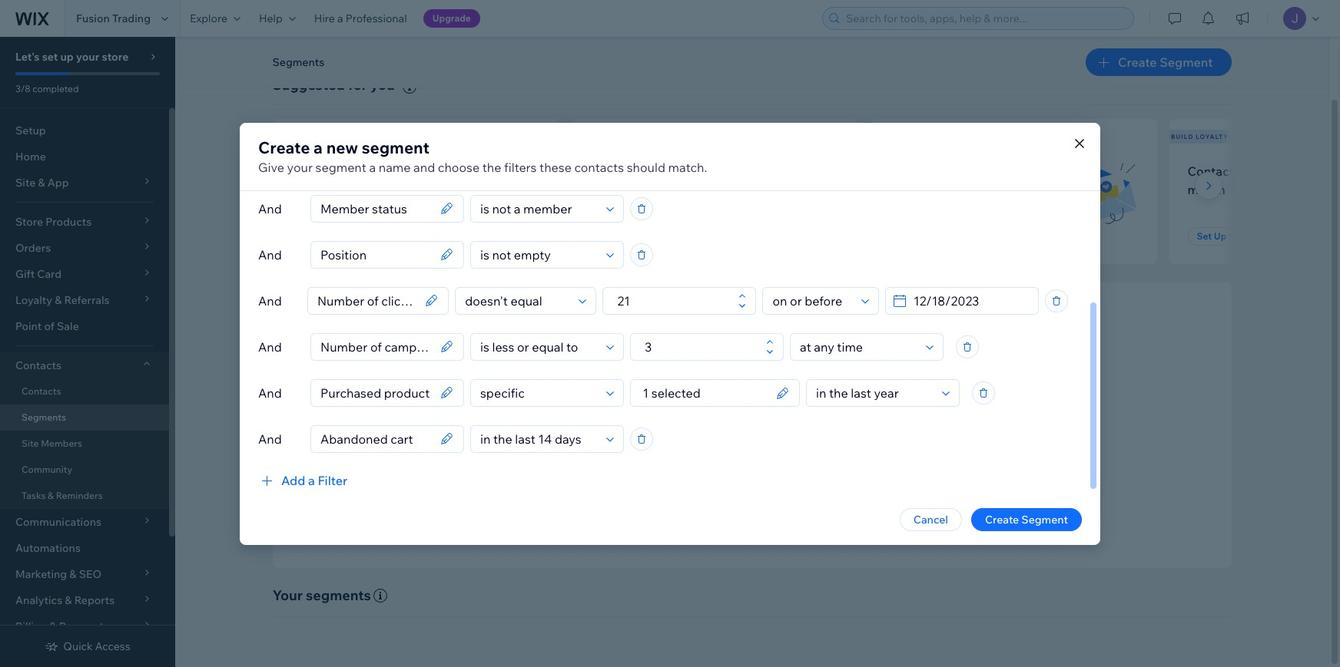 Task type: vqa. For each thing, say whether or not it's contained in the screenshot.
analog
no



Task type: locate. For each thing, give the bounding box(es) containing it.
new
[[326, 137, 358, 157]]

the up the groups
[[693, 412, 714, 429]]

1 vertical spatial subscribers
[[962, 164, 1030, 179]]

0 horizontal spatial subscribers
[[293, 133, 346, 140]]

1 horizontal spatial segments
[[272, 55, 324, 69]]

a down customers
[[670, 182, 677, 197]]

setup link
[[0, 118, 169, 144]]

set up segment button
[[291, 227, 381, 246], [590, 227, 680, 246], [1187, 227, 1278, 246]]

yet
[[736, 182, 754, 197]]

segments inside segments button
[[272, 55, 324, 69]]

up
[[317, 231, 330, 242], [616, 231, 629, 242], [1214, 231, 1227, 242]]

set for potential customers who haven't made a purchase yet
[[599, 231, 614, 242]]

of inside the point of sale link
[[44, 320, 54, 333]]

automations link
[[0, 536, 169, 562]]

2 who from the left
[[708, 164, 732, 179]]

cancel
[[913, 513, 948, 527]]

fusion
[[76, 12, 110, 25]]

1 horizontal spatial contacts
[[574, 159, 624, 175]]

up down subscribed
[[317, 231, 330, 242]]

set up segment for made
[[599, 231, 671, 242]]

1 vertical spatial create segment button
[[971, 508, 1082, 531]]

1 horizontal spatial of
[[714, 435, 724, 449]]

2 horizontal spatial who
[[1033, 164, 1057, 179]]

3 up from the left
[[1214, 231, 1227, 242]]

of
[[44, 320, 54, 333], [714, 435, 724, 449]]

your down name
[[373, 182, 399, 197]]

segments up suggested
[[272, 55, 324, 69]]

sales
[[822, 455, 847, 469]]

0 vertical spatial to
[[358, 182, 370, 197]]

0 horizontal spatial to
[[358, 182, 370, 197]]

Enter a number text field
[[640, 334, 761, 360]]

2 and from the top
[[258, 247, 282, 262]]

2 up from the left
[[616, 231, 629, 242]]

personalized
[[628, 455, 692, 469]]

contacts button
[[0, 353, 169, 379]]

select an option field for enter a number text box
[[768, 288, 857, 314]]

new up 'give'
[[274, 133, 291, 140]]

contacts down the point of sale on the left
[[15, 359, 61, 373]]

0 vertical spatial the
[[482, 159, 501, 175]]

1 horizontal spatial create segment button
[[1086, 48, 1231, 76]]

1 vertical spatial new
[[291, 164, 317, 179]]

site members
[[22, 438, 82, 449]]

1 vertical spatial segment
[[315, 159, 366, 175]]

contacts down 'loyalty'
[[1187, 164, 1240, 179]]

who inside new contacts who recently subscribed to your mailing list
[[373, 164, 397, 179]]

match.
[[668, 159, 707, 175]]

recently
[[400, 164, 447, 179]]

segments link
[[0, 405, 169, 431]]

1 vertical spatial email
[[694, 455, 722, 469]]

1 set up segment from the left
[[300, 231, 372, 242]]

and down automatically
[[849, 455, 868, 469]]

new contacts who recently subscribed to your mailing list
[[291, 164, 464, 197]]

Select an option field
[[476, 196, 602, 222], [768, 288, 857, 314], [795, 334, 921, 360], [811, 380, 937, 406]]

list
[[269, 119, 1340, 264]]

build
[[871, 455, 896, 469]]

1 horizontal spatial subscribers
[[962, 164, 1030, 179]]

subscribers up campaign
[[962, 164, 1030, 179]]

set up segment button down subscribed
[[291, 227, 381, 246]]

1 vertical spatial the
[[693, 412, 714, 429]]

your inside new contacts who recently subscribed to your mailing list
[[373, 182, 399, 197]]

None field
[[316, 196, 436, 222], [316, 242, 436, 268], [313, 288, 420, 314], [316, 334, 436, 360], [316, 380, 436, 406], [316, 426, 436, 452], [316, 196, 436, 222], [316, 242, 436, 268], [313, 288, 420, 314], [316, 334, 436, 360], [316, 380, 436, 406], [316, 426, 436, 452]]

to inside reach the right target audience create specific groups of contacts that update automatically send personalized email campaigns to drive sales and build trust
[[781, 455, 792, 469]]

2 set up segment button from the left
[[590, 227, 680, 246]]

0 vertical spatial and
[[413, 159, 435, 175]]

2 set up segment from the left
[[599, 231, 671, 242]]

1 horizontal spatial set up segment button
[[590, 227, 680, 246]]

1 up from the left
[[317, 231, 330, 242]]

0 horizontal spatial set
[[300, 231, 315, 242]]

2 horizontal spatial up
[[1214, 231, 1227, 242]]

quick
[[63, 640, 93, 654]]

set up segment button down contacts with a birthday th
[[1187, 227, 1278, 246]]

who up 'purchase'
[[708, 164, 732, 179]]

your
[[272, 587, 303, 605]]

who up campaign
[[1033, 164, 1057, 179]]

2 horizontal spatial set
[[1197, 231, 1212, 242]]

your right 'give'
[[287, 159, 313, 175]]

a left name
[[369, 159, 376, 175]]

create segment
[[1118, 55, 1213, 70], [985, 513, 1068, 527]]

3 who from the left
[[1033, 164, 1057, 179]]

upgrade button
[[423, 9, 480, 28]]

store
[[102, 50, 129, 64]]

create
[[1118, 55, 1157, 70], [258, 137, 310, 157], [599, 435, 633, 449], [985, 513, 1019, 527]]

set up segment
[[300, 231, 372, 242], [599, 231, 671, 242], [1197, 231, 1269, 242]]

contacts up haven't
[[574, 159, 624, 175]]

contacts for contacts "link" on the left of the page
[[22, 386, 61, 397]]

0 vertical spatial new
[[274, 133, 291, 140]]

segments inside segments link
[[22, 412, 66, 423]]

1 vertical spatial segments
[[22, 412, 66, 423]]

add a filter
[[281, 473, 348, 488]]

new for new contacts who recently subscribed to your mailing list
[[291, 164, 317, 179]]

1 vertical spatial and
[[849, 455, 868, 469]]

a inside button
[[308, 473, 315, 488]]

0 horizontal spatial set up segment
[[300, 231, 372, 242]]

sidebar element
[[0, 37, 175, 668]]

segment up name
[[362, 137, 429, 157]]

of left sale
[[44, 320, 54, 333]]

mailing
[[402, 182, 444, 197]]

1 horizontal spatial email
[[928, 164, 959, 179]]

1 vertical spatial create segment
[[985, 513, 1068, 527]]

2 set from the left
[[599, 231, 614, 242]]

segments up site members
[[22, 412, 66, 423]]

0 horizontal spatial contacts
[[320, 164, 370, 179]]

create inside create a new segment give your segment a name and choose the filters these contacts should match.
[[258, 137, 310, 157]]

contacts inside "link"
[[22, 386, 61, 397]]

0 horizontal spatial segments
[[22, 412, 66, 423]]

0 horizontal spatial create segment button
[[971, 508, 1082, 531]]

point
[[15, 320, 42, 333]]

create segment button
[[1086, 48, 1231, 76], [971, 508, 1082, 531]]

a
[[337, 12, 343, 25], [314, 137, 323, 157], [369, 159, 376, 175], [1271, 164, 1277, 179], [670, 182, 677, 197], [308, 473, 315, 488]]

0 horizontal spatial who
[[373, 164, 397, 179]]

segments
[[306, 587, 371, 605]]

subscribers down suggested
[[293, 133, 346, 140]]

0 horizontal spatial and
[[413, 159, 435, 175]]

to inside new contacts who recently subscribed to your mailing list
[[358, 182, 370, 197]]

a inside 'potential customers who haven't made a purchase yet'
[[670, 182, 677, 197]]

Choose a condition field
[[476, 242, 602, 268], [460, 288, 574, 314], [476, 334, 602, 360], [476, 380, 602, 406], [476, 426, 602, 452]]

segment down new
[[315, 159, 366, 175]]

of inside reach the right target audience create specific groups of contacts that update automatically send personalized email campaigns to drive sales and build trust
[[714, 435, 724, 449]]

build
[[1171, 133, 1194, 140]]

and up mailing
[[413, 159, 435, 175]]

3 and from the top
[[258, 293, 282, 308]]

the left the filters
[[482, 159, 501, 175]]

who left the recently on the left of page
[[373, 164, 397, 179]]

a right with
[[1271, 164, 1277, 179]]

0 horizontal spatial email
[[694, 455, 722, 469]]

reach
[[649, 412, 690, 429]]

list containing new contacts who recently subscribed to your mailing list
[[269, 119, 1340, 264]]

segment
[[362, 137, 429, 157], [315, 159, 366, 175]]

4 and from the top
[[258, 339, 282, 355]]

choose a condition field for select options field
[[476, 380, 602, 406]]

a right add
[[308, 473, 315, 488]]

contacts up campaigns
[[727, 435, 770, 449]]

2 horizontal spatial set up segment button
[[1187, 227, 1278, 246]]

1 set up segment button from the left
[[291, 227, 381, 246]]

to right subscribed
[[358, 182, 370, 197]]

set up segment down the made
[[599, 231, 671, 242]]

email inside reach the right target audience create specific groups of contacts that update automatically send personalized email campaigns to drive sales and build trust
[[694, 455, 722, 469]]

0 horizontal spatial create segment
[[985, 513, 1068, 527]]

your right on
[[950, 182, 976, 197]]

2 horizontal spatial contacts
[[727, 435, 770, 449]]

email down the groups
[[694, 455, 722, 469]]

set up segment down contacts with a birthday th
[[1197, 231, 1269, 242]]

2 vertical spatial contacts
[[22, 386, 61, 397]]

1 who from the left
[[373, 164, 397, 179]]

2 horizontal spatial set up segment
[[1197, 231, 1269, 242]]

1 horizontal spatial set up segment
[[599, 231, 671, 242]]

and
[[413, 159, 435, 175], [849, 455, 868, 469]]

set up segment down subscribed
[[300, 231, 372, 242]]

contacts down new
[[320, 164, 370, 179]]

on
[[932, 182, 947, 197]]

to left drive
[[781, 455, 792, 469]]

1 horizontal spatial to
[[781, 455, 792, 469]]

1 horizontal spatial and
[[849, 455, 868, 469]]

name
[[379, 159, 411, 175]]

1 horizontal spatial set
[[599, 231, 614, 242]]

who
[[373, 164, 397, 179], [708, 164, 732, 179], [1033, 164, 1057, 179]]

customers
[[644, 164, 705, 179]]

0 horizontal spatial the
[[482, 159, 501, 175]]

0 vertical spatial contacts
[[1187, 164, 1240, 179]]

subscribers inside active email subscribers who clicked on your campaign
[[962, 164, 1030, 179]]

who inside 'potential customers who haven't made a purchase yet'
[[708, 164, 732, 179]]

1 vertical spatial of
[[714, 435, 724, 449]]

contacts inside dropdown button
[[15, 359, 61, 373]]

up down haven't
[[616, 231, 629, 242]]

access
[[95, 640, 130, 654]]

3 set up segment from the left
[[1197, 231, 1269, 242]]

0 horizontal spatial of
[[44, 320, 54, 333]]

let's set up your store
[[15, 50, 129, 64]]

segment for 3rd the set up segment button from the left
[[1229, 231, 1269, 242]]

1 horizontal spatial up
[[616, 231, 629, 242]]

segment for the set up segment button for subscribed
[[332, 231, 372, 242]]

0 vertical spatial subscribers
[[293, 133, 346, 140]]

your right up
[[76, 50, 99, 64]]

0 horizontal spatial set up segment button
[[291, 227, 381, 246]]

point of sale link
[[0, 313, 169, 340]]

potential
[[590, 164, 641, 179]]

contacts down contacts dropdown button
[[22, 386, 61, 397]]

haven't
[[590, 182, 632, 197]]

th
[[1332, 164, 1340, 179]]

email up on
[[928, 164, 959, 179]]

3/8
[[15, 83, 30, 95]]

hire a professional
[[314, 12, 407, 25]]

new inside new contacts who recently subscribed to your mailing list
[[291, 164, 317, 179]]

create a new segment give your segment a name and choose the filters these contacts should match.
[[258, 137, 707, 175]]

set
[[42, 50, 58, 64]]

1 set from the left
[[300, 231, 315, 242]]

set
[[300, 231, 315, 242], [599, 231, 614, 242], [1197, 231, 1212, 242]]

site members link
[[0, 431, 169, 457]]

0 vertical spatial create segment
[[1118, 55, 1213, 70]]

new up subscribed
[[291, 164, 317, 179]]

subscribed
[[291, 182, 355, 197]]

tasks & reminders link
[[0, 483, 169, 509]]

set for new contacts who recently subscribed to your mailing list
[[300, 231, 315, 242]]

segments button
[[265, 51, 332, 74]]

segments for segments link
[[22, 412, 66, 423]]

1 horizontal spatial who
[[708, 164, 732, 179]]

1 horizontal spatial the
[[693, 412, 714, 429]]

trading
[[112, 12, 151, 25]]

0 vertical spatial email
[[928, 164, 959, 179]]

0 vertical spatial segments
[[272, 55, 324, 69]]

up down contacts with a birthday th
[[1214, 231, 1227, 242]]

and
[[258, 201, 282, 216], [258, 247, 282, 262], [258, 293, 282, 308], [258, 339, 282, 355], [258, 385, 282, 401], [258, 431, 282, 447]]

contacts
[[574, 159, 624, 175], [320, 164, 370, 179], [727, 435, 770, 449]]

of down the right
[[714, 435, 724, 449]]

clicked
[[889, 182, 930, 197]]

your inside active email subscribers who clicked on your campaign
[[950, 182, 976, 197]]

add a filter button
[[258, 471, 348, 490]]

0 horizontal spatial up
[[317, 231, 330, 242]]

the
[[482, 159, 501, 175], [693, 412, 714, 429]]

1 vertical spatial contacts
[[15, 359, 61, 373]]

1 vertical spatial to
[[781, 455, 792, 469]]

set up segment button down the made
[[590, 227, 680, 246]]

0 vertical spatial create segment button
[[1086, 48, 1231, 76]]

your inside sidebar element
[[76, 50, 99, 64]]

should
[[627, 159, 665, 175]]

contacts
[[1187, 164, 1240, 179], [15, 359, 61, 373], [22, 386, 61, 397]]

0 vertical spatial of
[[44, 320, 54, 333]]

contacts inside contacts with a birthday th
[[1187, 164, 1240, 179]]



Task type: describe. For each thing, give the bounding box(es) containing it.
1 horizontal spatial create segment
[[1118, 55, 1213, 70]]

up for subscribed
[[317, 231, 330, 242]]

you
[[370, 76, 395, 94]]

automatically
[[834, 435, 901, 449]]

up
[[60, 50, 74, 64]]

help button
[[250, 0, 305, 37]]

set up segment for subscribed
[[300, 231, 372, 242]]

your segments
[[272, 587, 371, 605]]

sale
[[57, 320, 79, 333]]

campaign
[[979, 182, 1036, 197]]

made
[[635, 182, 667, 197]]

the inside create a new segment give your segment a name and choose the filters these contacts should match.
[[482, 159, 501, 175]]

who for purchase
[[708, 164, 732, 179]]

segment for made's the set up segment button
[[631, 231, 671, 242]]

quick access button
[[45, 640, 130, 654]]

choose a condition field for enter a number text box
[[460, 288, 574, 314]]

contacts inside new contacts who recently subscribed to your mailing list
[[320, 164, 370, 179]]

Enter a number text field
[[613, 288, 734, 314]]

reach the right target audience create specific groups of contacts that update automatically send personalized email campaigns to drive sales and build trust
[[599, 412, 922, 469]]

the inside reach the right target audience create specific groups of contacts that update automatically send personalized email campaigns to drive sales and build trust
[[693, 412, 714, 429]]

12/18/2023 field
[[909, 288, 1033, 314]]

&
[[48, 490, 54, 502]]

choose a condition field for enter a number text field
[[476, 334, 602, 360]]

filter
[[318, 473, 348, 488]]

select an option field for enter a number text field
[[795, 334, 921, 360]]

completed
[[32, 83, 79, 95]]

3 set up segment button from the left
[[1187, 227, 1278, 246]]

send
[[599, 455, 626, 469]]

with
[[1243, 164, 1268, 179]]

up for made
[[616, 231, 629, 242]]

home
[[15, 150, 46, 164]]

add
[[281, 473, 305, 488]]

cancel button
[[900, 508, 962, 531]]

1 and from the top
[[258, 201, 282, 216]]

professional
[[346, 12, 407, 25]]

contacts inside reach the right target audience create specific groups of contacts that update automatically send personalized email campaigns to drive sales and build trust
[[727, 435, 770, 449]]

active email subscribers who clicked on your campaign
[[889, 164, 1057, 197]]

that
[[773, 435, 793, 449]]

Search for tools, apps, help & more... field
[[841, 8, 1129, 29]]

fusion trading
[[76, 12, 151, 25]]

tasks & reminders
[[22, 490, 103, 502]]

loyalty
[[1196, 133, 1229, 140]]

create segment button for cancel
[[971, 508, 1082, 531]]

Select options field
[[635, 380, 771, 406]]

community link
[[0, 457, 169, 483]]

campaigns
[[724, 455, 779, 469]]

groups
[[677, 435, 712, 449]]

quick access
[[63, 640, 130, 654]]

purchase
[[680, 182, 733, 197]]

list
[[447, 182, 464, 197]]

0 vertical spatial segment
[[362, 137, 429, 157]]

home link
[[0, 144, 169, 170]]

set up segment button for subscribed
[[291, 227, 381, 246]]

help
[[259, 12, 283, 25]]

6 and from the top
[[258, 431, 282, 447]]

potential customers who haven't made a purchase yet
[[590, 164, 754, 197]]

choose
[[438, 159, 480, 175]]

create inside reach the right target audience create specific groups of contacts that update automatically send personalized email campaigns to drive sales and build trust
[[599, 435, 633, 449]]

point of sale
[[15, 320, 79, 333]]

contacts link
[[0, 379, 169, 405]]

email inside active email subscribers who clicked on your campaign
[[928, 164, 959, 179]]

a left new
[[314, 137, 323, 157]]

setup
[[15, 124, 46, 138]]

contacts for contacts dropdown button
[[15, 359, 61, 373]]

tasks
[[22, 490, 46, 502]]

drive
[[794, 455, 819, 469]]

site
[[22, 438, 39, 449]]

and inside create a new segment give your segment a name and choose the filters these contacts should match.
[[413, 159, 435, 175]]

new for new subscribers
[[274, 133, 291, 140]]

your inside create a new segment give your segment a name and choose the filters these contacts should match.
[[287, 159, 313, 175]]

and inside reach the right target audience create specific groups of contacts that update automatically send personalized email campaigns to drive sales and build trust
[[849, 455, 868, 469]]

upgrade
[[432, 12, 471, 24]]

update
[[795, 435, 831, 449]]

a inside contacts with a birthday th
[[1271, 164, 1277, 179]]

5 and from the top
[[258, 385, 282, 401]]

who inside active email subscribers who clicked on your campaign
[[1033, 164, 1057, 179]]

suggested
[[272, 76, 345, 94]]

these
[[539, 159, 572, 175]]

community
[[22, 464, 72, 476]]

active
[[889, 164, 925, 179]]

hire a professional link
[[305, 0, 416, 37]]

audience
[[795, 412, 854, 429]]

set up segment button for made
[[590, 227, 680, 246]]

birthday
[[1280, 164, 1329, 179]]

automations
[[15, 542, 81, 556]]

new subscribers
[[274, 133, 346, 140]]

3 set from the left
[[1197, 231, 1212, 242]]

contacts with a birthday th
[[1187, 164, 1340, 197]]

who for your
[[373, 164, 397, 179]]

create segment button for segments
[[1086, 48, 1231, 76]]

build loyalty
[[1171, 133, 1229, 140]]

for
[[348, 76, 367, 94]]

a right hire
[[337, 12, 343, 25]]

let's
[[15, 50, 40, 64]]

suggested for you
[[272, 76, 395, 94]]

give
[[258, 159, 284, 175]]

right
[[717, 412, 749, 429]]

select an option field for select options field
[[811, 380, 937, 406]]

reminders
[[56, 490, 103, 502]]

filters
[[504, 159, 537, 175]]

contacts inside create a new segment give your segment a name and choose the filters these contacts should match.
[[574, 159, 624, 175]]

segments for segments button
[[272, 55, 324, 69]]

specific
[[635, 435, 674, 449]]

trust
[[898, 455, 922, 469]]

3/8 completed
[[15, 83, 79, 95]]

hire
[[314, 12, 335, 25]]



